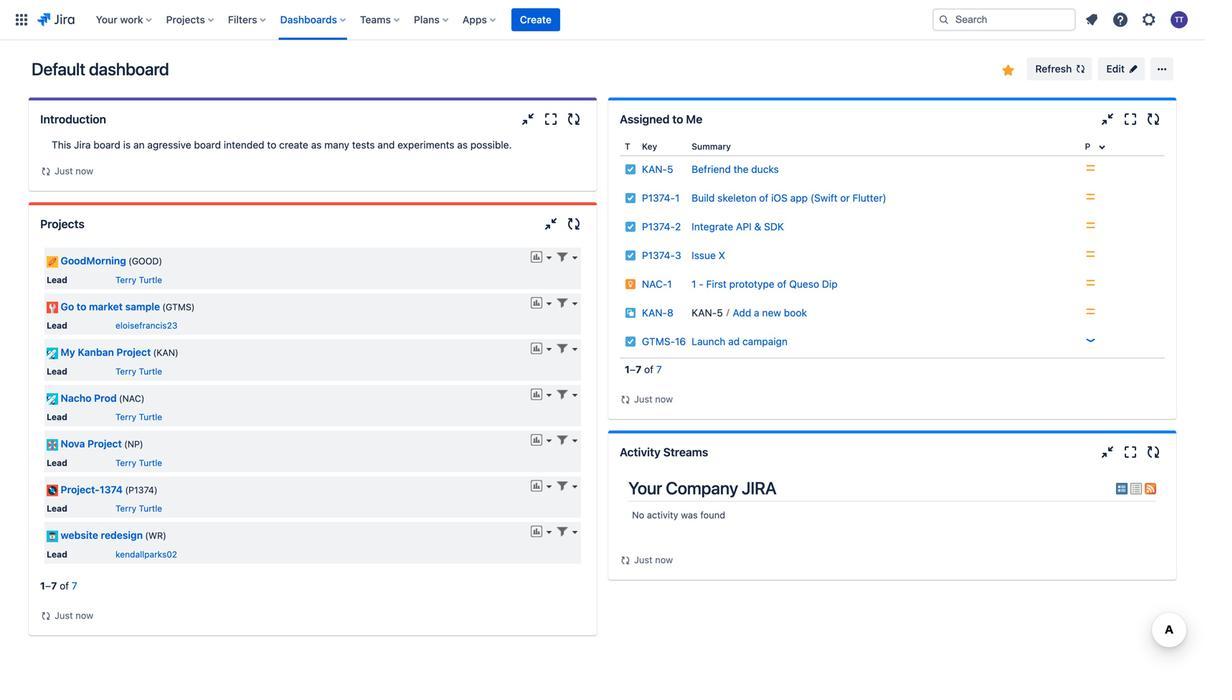 Task type: describe. For each thing, give the bounding box(es) containing it.
build skeleton of ios app (swift or flutter)
[[692, 192, 887, 204]]

1 – 7 of 7 for assigned to me
[[625, 364, 662, 375]]

your company jira
[[629, 478, 777, 498]]

kanban
[[78, 346, 114, 358]]

p1374-1
[[642, 192, 680, 204]]

new
[[763, 307, 782, 319]]

settings image
[[1141, 11, 1158, 28]]

nacho prod link
[[61, 392, 117, 404]]

go
[[61, 301, 74, 312]]

kan-8 link
[[642, 307, 674, 319]]

last refreshed image for assigned to me
[[620, 394, 632, 405]]

introduction region
[[40, 138, 586, 179]]

nacho
[[61, 392, 92, 404]]

just now for introduction
[[55, 165, 93, 176]]

terry turtle for goodmorning
[[116, 275, 162, 285]]

kendallparks02 link
[[116, 549, 177, 559]]

7 link for assigned to me
[[657, 364, 662, 375]]

just for projects
[[55, 610, 73, 621]]

of left the ios
[[760, 192, 769, 204]]

task image for kan-5
[[625, 164, 637, 175]]

nac-1 link
[[642, 278, 672, 290]]

build skeleton of ios app (swift or flutter) link
[[692, 192, 887, 204]]

the
[[734, 163, 749, 175]]

sdk
[[764, 221, 784, 233]]

default
[[32, 59, 85, 79]]

1 board from the left
[[94, 139, 120, 151]]

lead for my kanban project
[[47, 366, 67, 376]]

just for activity streams
[[634, 554, 653, 565]]

ad
[[729, 336, 740, 347]]

create
[[279, 139, 309, 151]]

app
[[791, 192, 808, 204]]

no
[[632, 509, 645, 520]]

to for go to market sample (gtms)
[[77, 301, 86, 312]]

medium image for befriend the ducks
[[1086, 162, 1097, 174]]

turtle for project-1374
[[139, 504, 162, 514]]

my kanban project (kan)
[[61, 346, 179, 358]]

jira
[[742, 478, 777, 498]]

and
[[378, 139, 395, 151]]

filters
[[228, 14, 257, 25]]

gtms-
[[642, 336, 675, 347]]

2 as from the left
[[457, 139, 468, 151]]

market
[[89, 301, 123, 312]]

now for introduction
[[76, 165, 93, 176]]

integrate api & sdk link
[[692, 221, 784, 233]]

queso
[[790, 278, 820, 290]]

befriend
[[692, 163, 731, 175]]

campaign
[[743, 336, 788, 347]]

activity streams
[[620, 445, 709, 459]]

(good)
[[128, 256, 162, 266]]

found
[[701, 509, 726, 520]]

experiments
[[398, 139, 455, 151]]

lead for go to market sample
[[47, 320, 67, 331]]

apps button
[[458, 8, 502, 31]]

just for introduction
[[55, 165, 73, 176]]

streams
[[664, 445, 709, 459]]

medium image for build skeleton of ios app (swift or flutter)
[[1086, 191, 1097, 202]]

now for assigned to me
[[655, 394, 673, 404]]

nac-
[[642, 278, 668, 290]]

summary
[[692, 141, 731, 151]]

p1374-3
[[642, 249, 682, 261]]

an
[[133, 139, 145, 151]]

kan-8
[[642, 307, 674, 319]]

4 medium image from the top
[[1086, 306, 1097, 317]]

terry turtle link for my kanban project
[[116, 366, 162, 376]]

minimize activity streams image
[[1099, 444, 1117, 461]]

– for assigned to me
[[630, 364, 636, 375]]

p1374-2
[[642, 221, 681, 233]]

this jira board is an agressive board intended to create as many tests and experiments as possible.
[[52, 139, 512, 151]]

maximize introduction image
[[543, 111, 560, 128]]

teams button
[[356, 8, 405, 31]]

intended
[[224, 139, 265, 151]]

assigned to me
[[620, 112, 703, 126]]

default dashboard
[[32, 59, 169, 79]]

turtle for goodmorning
[[139, 275, 162, 285]]

p1374-3 link
[[642, 249, 682, 261]]

lead for nacho prod
[[47, 412, 67, 422]]

gtms-16 launch ad campaign
[[642, 336, 788, 347]]

teams
[[360, 14, 391, 25]]

p1374- for 1
[[642, 192, 675, 204]]

many
[[325, 139, 350, 151]]

p1374-2 link
[[642, 221, 681, 233]]

terry turtle for project-1374
[[116, 504, 162, 514]]

appswitcher icon image
[[13, 11, 30, 28]]

projects button
[[162, 8, 219, 31]]

eloisefrancis23 link
[[116, 320, 178, 331]]

– for projects
[[45, 580, 51, 592]]

low image
[[1086, 334, 1097, 346]]

plans button
[[410, 8, 454, 31]]

kan- for medium icon associated with befriend the ducks
[[642, 163, 667, 175]]

lead for nova project
[[47, 458, 67, 468]]

activity
[[620, 445, 661, 459]]

gtms-16 link
[[642, 336, 686, 347]]

assigned to me region
[[620, 138, 1166, 408]]

nova project link
[[61, 438, 122, 450]]

refresh activity streams image
[[1145, 444, 1163, 461]]

p1374- for 2
[[642, 221, 675, 233]]

-
[[699, 278, 704, 290]]

2 board from the left
[[194, 139, 221, 151]]

just now for activity streams
[[634, 554, 673, 565]]

plans
[[414, 14, 440, 25]]

or
[[841, 192, 850, 204]]

nac-1
[[642, 278, 672, 290]]

5 for right kan-5 link
[[717, 307, 723, 319]]

add a new book link
[[733, 307, 807, 319]]

add a new book
[[733, 307, 807, 319]]

subtask image
[[625, 307, 637, 319]]

apps
[[463, 14, 487, 25]]

lead for goodmorning
[[47, 275, 67, 285]]

1 vertical spatial project
[[88, 438, 122, 450]]

1 horizontal spatial kan-5 link
[[692, 307, 730, 319]]

website
[[61, 529, 98, 541]]

project-
[[61, 484, 100, 495]]

p
[[1086, 141, 1091, 151]]

terry for 1374
[[116, 504, 136, 514]]

work
[[120, 14, 143, 25]]

redesign
[[101, 529, 143, 541]]

activity streams region
[[620, 471, 1166, 568]]

0 horizontal spatial kan-5
[[642, 163, 674, 175]]

possible.
[[471, 139, 512, 151]]

now for activity streams
[[655, 554, 673, 565]]

terry turtle link for project-1374
[[116, 504, 162, 514]]

(wr)
[[145, 530, 166, 541]]

flutter)
[[853, 192, 887, 204]]



Task type: vqa. For each thing, say whether or not it's contained in the screenshot.


Task type: locate. For each thing, give the bounding box(es) containing it.
3 lead from the top
[[47, 366, 67, 376]]

1 vertical spatial medium image
[[1086, 277, 1097, 289]]

1 horizontal spatial kan-5
[[692, 307, 723, 319]]

maximize assigned to me image
[[1122, 111, 1140, 128]]

jira image
[[37, 11, 74, 28], [37, 11, 74, 28]]

3 terry from the top
[[116, 412, 136, 422]]

your work button
[[92, 8, 158, 31]]

maximize activity streams image
[[1122, 444, 1140, 461]]

task image for p1374-3
[[625, 250, 637, 261]]

1 – 7 of 7 inside projects region
[[40, 580, 77, 592]]

(gtms)
[[162, 302, 195, 312]]

0 vertical spatial –
[[630, 364, 636, 375]]

5 lead from the top
[[47, 458, 67, 468]]

3 medium image from the top
[[1086, 248, 1097, 260]]

1 – 7 of 7 inside assigned to me region
[[625, 364, 662, 375]]

kan-5 link
[[642, 163, 674, 175], [692, 307, 730, 319]]

1 horizontal spatial as
[[457, 139, 468, 151]]

terry turtle link for nacho prod
[[116, 412, 162, 422]]

1 - first prototype of queso dip link
[[692, 278, 838, 290]]

2 turtle from the top
[[139, 366, 162, 376]]

project-1374 (p1374)
[[61, 484, 158, 495]]

help image
[[1112, 11, 1130, 28]]

1 horizontal spatial 1 – 7 of 7
[[625, 364, 662, 375]]

now inside introduction region
[[76, 165, 93, 176]]

1374
[[100, 484, 123, 495]]

1 task image from the top
[[625, 164, 637, 175]]

0 vertical spatial 1 – 7 of 7
[[625, 364, 662, 375]]

3 p1374- from the top
[[642, 249, 675, 261]]

&
[[755, 221, 762, 233]]

1 horizontal spatial your
[[629, 478, 662, 498]]

lead for website redesign
[[47, 549, 67, 559]]

board
[[94, 139, 120, 151], [194, 139, 221, 151]]

as left many
[[311, 139, 322, 151]]

terry down 1374
[[116, 504, 136, 514]]

terry turtle for nova project
[[116, 458, 162, 468]]

6 lead from the top
[[47, 504, 67, 514]]

projects
[[166, 14, 205, 25], [40, 217, 85, 231]]

minimize introduction image
[[520, 111, 537, 128]]

1 - first prototype of queso dip
[[692, 278, 838, 290]]

turtle down (good)
[[139, 275, 162, 285]]

4 terry turtle link from the top
[[116, 458, 162, 468]]

terry turtle link down (np) at the left bottom
[[116, 458, 162, 468]]

lead down website
[[47, 549, 67, 559]]

terry turtle link down (good)
[[116, 275, 162, 285]]

0 vertical spatial 5
[[667, 163, 674, 175]]

1 vertical spatial task image
[[625, 192, 637, 204]]

0 vertical spatial p1374-
[[642, 192, 675, 204]]

your up no
[[629, 478, 662, 498]]

kan-5 link up launch
[[692, 307, 730, 319]]

1 vertical spatial p1374-
[[642, 221, 675, 233]]

first
[[707, 278, 727, 290]]

me
[[686, 112, 703, 126]]

4 terry turtle from the top
[[116, 458, 162, 468]]

banner
[[0, 0, 1206, 40]]

refresh button
[[1027, 57, 1093, 80]]

turtle for nacho prod
[[139, 412, 162, 422]]

lead for project-1374
[[47, 504, 67, 514]]

search image
[[939, 14, 950, 25]]

kan- down -
[[692, 307, 717, 319]]

dashboards button
[[276, 8, 352, 31]]

2 medium image from the top
[[1086, 191, 1097, 202]]

of inside projects region
[[60, 580, 69, 592]]

refresh
[[1036, 63, 1072, 75]]

terry turtle down (nac)
[[116, 412, 162, 422]]

1 vertical spatial 5
[[717, 307, 723, 319]]

dip
[[822, 278, 838, 290]]

task image for p1374-1
[[625, 192, 637, 204]]

kan- for first medium icon from the bottom of the assigned to me region
[[642, 307, 667, 319]]

project-1374 link
[[61, 484, 123, 495]]

0 vertical spatial task image
[[625, 164, 637, 175]]

task image left gtms-
[[625, 336, 637, 347]]

0 horizontal spatial projects
[[40, 217, 85, 231]]

(kan)
[[153, 347, 179, 358]]

terry turtle for nacho prod
[[116, 412, 162, 422]]

turtle down (np) at the left bottom
[[139, 458, 162, 468]]

now inside projects region
[[76, 610, 93, 621]]

refresh assigned to me image
[[1145, 111, 1163, 128]]

(nac)
[[119, 393, 145, 404]]

0 horizontal spatial 5
[[667, 163, 674, 175]]

1 – 7 of 7 down gtms-
[[625, 364, 662, 375]]

0 horizontal spatial 1 – 7 of 7
[[40, 580, 77, 592]]

7 link for projects
[[72, 580, 77, 592]]

of
[[760, 192, 769, 204], [778, 278, 787, 290], [645, 364, 654, 375], [60, 580, 69, 592]]

terry for prod
[[116, 412, 136, 422]]

goodmorning
[[61, 255, 126, 267]]

key
[[642, 141, 658, 151]]

0 vertical spatial task image
[[625, 250, 637, 261]]

0 vertical spatial kan-5
[[642, 163, 674, 175]]

agressive
[[147, 139, 191, 151]]

just now inside activity streams region
[[634, 554, 673, 565]]

task image down t
[[625, 164, 637, 175]]

2 vertical spatial to
[[77, 301, 86, 312]]

terry turtle link down (nac)
[[116, 412, 162, 422]]

terry turtle down (p1374)
[[116, 504, 162, 514]]

p1374- for 3
[[642, 249, 675, 261]]

1 inside projects region
[[40, 580, 45, 592]]

lead up go
[[47, 275, 67, 285]]

0 horizontal spatial last refreshed image
[[40, 610, 52, 622]]

just inside introduction region
[[55, 165, 73, 176]]

– inside assigned to me region
[[630, 364, 636, 375]]

introduction
[[40, 112, 106, 126]]

to
[[673, 112, 684, 126], [267, 139, 277, 151], [77, 301, 86, 312]]

–
[[630, 364, 636, 375], [45, 580, 51, 592]]

kan- right subtask icon
[[642, 307, 667, 319]]

5 for topmost kan-5 link
[[667, 163, 674, 175]]

2 medium image from the top
[[1086, 277, 1097, 289]]

tests
[[352, 139, 375, 151]]

last refreshed image for activity streams
[[620, 555, 632, 566]]

medium image for integrate api & sdk
[[1086, 220, 1097, 231]]

lead down go
[[47, 320, 67, 331]]

1 horizontal spatial to
[[267, 139, 277, 151]]

board left intended
[[194, 139, 221, 151]]

0 vertical spatial project
[[117, 346, 151, 358]]

assigned
[[620, 112, 670, 126]]

1 turtle from the top
[[139, 275, 162, 285]]

your inside activity streams region
[[629, 478, 662, 498]]

project left (np) at the left bottom
[[88, 438, 122, 450]]

1 vertical spatial –
[[45, 580, 51, 592]]

to right go
[[77, 301, 86, 312]]

just now for assigned to me
[[634, 394, 673, 404]]

1 vertical spatial to
[[267, 139, 277, 151]]

just now for projects
[[55, 610, 93, 621]]

my
[[61, 346, 75, 358]]

build
[[692, 192, 715, 204]]

1 task image from the top
[[625, 250, 637, 261]]

2 task image from the top
[[625, 192, 637, 204]]

primary element
[[9, 0, 922, 40]]

no activity was found
[[632, 509, 726, 520]]

terry turtle link for nova project
[[116, 458, 162, 468]]

edit
[[1107, 63, 1125, 75]]

minimize assigned to me image
[[1099, 111, 1117, 128]]

1 vertical spatial projects
[[40, 217, 85, 231]]

1 – 7 of 7 down website
[[40, 580, 77, 592]]

notifications image
[[1084, 11, 1101, 28]]

2 vertical spatial task image
[[625, 221, 637, 233]]

now inside activity streams region
[[655, 554, 673, 565]]

projects inside popup button
[[166, 14, 205, 25]]

your
[[96, 14, 117, 25], [629, 478, 662, 498]]

terry turtle link for goodmorning
[[116, 275, 162, 285]]

just now inside introduction region
[[55, 165, 93, 176]]

1 vertical spatial 7 link
[[72, 580, 77, 592]]

0 horizontal spatial 7 link
[[72, 580, 77, 592]]

p1374- up p1374-2
[[642, 192, 675, 204]]

lead down "nova"
[[47, 458, 67, 468]]

5 turtle from the top
[[139, 504, 162, 514]]

3
[[675, 249, 682, 261]]

2 terry from the top
[[116, 366, 136, 376]]

terry for project
[[116, 458, 136, 468]]

kan- down key on the top right
[[642, 163, 667, 175]]

1 terry turtle from the top
[[116, 275, 162, 285]]

3 turtle from the top
[[139, 412, 162, 422]]

7 lead from the top
[[47, 549, 67, 559]]

goodmorning (good)
[[61, 255, 162, 267]]

5 terry from the top
[[116, 504, 136, 514]]

medium image for issue x
[[1086, 248, 1097, 260]]

book
[[784, 307, 807, 319]]

just now inside assigned to me region
[[634, 394, 673, 404]]

kendallparks02
[[116, 549, 177, 559]]

1 vertical spatial kan-5 link
[[692, 307, 730, 319]]

2 vertical spatial p1374-
[[642, 249, 675, 261]]

1 as from the left
[[311, 139, 322, 151]]

of left queso
[[778, 278, 787, 290]]

0 horizontal spatial last refreshed image
[[40, 166, 52, 177]]

now
[[76, 165, 93, 176], [655, 394, 673, 404], [655, 554, 673, 565], [76, 610, 93, 621]]

to inside projects region
[[77, 301, 86, 312]]

terry turtle down my kanban project (kan)
[[116, 366, 162, 376]]

terry for kanban
[[116, 366, 136, 376]]

nacho prod (nac)
[[61, 392, 145, 404]]

1 terry from the top
[[116, 275, 136, 285]]

1 terry turtle link from the top
[[116, 275, 162, 285]]

task image left the p1374-2 "link" at the right top of page
[[625, 221, 637, 233]]

now inside assigned to me region
[[655, 394, 673, 404]]

0 horizontal spatial board
[[94, 139, 120, 151]]

0 vertical spatial last refreshed image
[[620, 394, 632, 405]]

5 left add
[[717, 307, 723, 319]]

terry turtle link down (p1374)
[[116, 504, 162, 514]]

terry down my kanban project (kan)
[[116, 366, 136, 376]]

ducks
[[752, 163, 779, 175]]

last refreshed image inside introduction region
[[40, 166, 52, 177]]

banner containing your work
[[0, 0, 1206, 40]]

is
[[123, 139, 131, 151]]

website redesign link
[[61, 529, 143, 541]]

2 terry turtle from the top
[[116, 366, 162, 376]]

1 – 7 of 7
[[625, 364, 662, 375], [40, 580, 77, 592]]

filters button
[[224, 8, 272, 31]]

1 vertical spatial last refreshed image
[[40, 610, 52, 622]]

your work
[[96, 14, 143, 25]]

2 lead from the top
[[47, 320, 67, 331]]

go to market sample link
[[61, 301, 160, 312]]

kan-5 link down key on the top right
[[642, 163, 674, 175]]

task image for p1374-2
[[625, 221, 637, 233]]

medium image
[[1086, 162, 1097, 174], [1086, 191, 1097, 202], [1086, 248, 1097, 260], [1086, 306, 1097, 317]]

2 p1374- from the top
[[642, 221, 675, 233]]

0 vertical spatial medium image
[[1086, 220, 1097, 231]]

create button
[[512, 8, 560, 31]]

your left work
[[96, 14, 117, 25]]

5 terry turtle link from the top
[[116, 504, 162, 514]]

2 task image from the top
[[625, 336, 637, 347]]

just
[[55, 165, 73, 176], [634, 394, 653, 404], [634, 554, 653, 565], [55, 610, 73, 621]]

ios
[[772, 192, 788, 204]]

just inside projects region
[[55, 610, 73, 621]]

integrate api & sdk
[[692, 221, 784, 233]]

lead down the nacho
[[47, 412, 67, 422]]

your for your work
[[96, 14, 117, 25]]

2 horizontal spatial to
[[673, 112, 684, 126]]

0 horizontal spatial –
[[45, 580, 51, 592]]

1 horizontal spatial 7 link
[[657, 364, 662, 375]]

lead down my
[[47, 366, 67, 376]]

1 p1374- from the top
[[642, 192, 675, 204]]

7 link down gtms-
[[657, 364, 662, 375]]

turtle for nova project
[[139, 458, 162, 468]]

2 terry turtle link from the top
[[116, 366, 162, 376]]

projects region
[[40, 243, 586, 624]]

now for projects
[[76, 610, 93, 621]]

terry down goodmorning (good)
[[116, 275, 136, 285]]

of down website
[[60, 580, 69, 592]]

your for your company jira
[[629, 478, 662, 498]]

1 vertical spatial 1 – 7 of 7
[[40, 580, 77, 592]]

edit link
[[1098, 57, 1145, 80]]

7 link down website
[[72, 580, 77, 592]]

4 turtle from the top
[[139, 458, 162, 468]]

p1374-1 link
[[642, 192, 680, 204]]

1 medium image from the top
[[1086, 162, 1097, 174]]

1 medium image from the top
[[1086, 220, 1097, 231]]

1 horizontal spatial projects
[[166, 14, 205, 25]]

5 up p1374-1
[[667, 163, 674, 175]]

– inside projects region
[[45, 580, 51, 592]]

Search field
[[933, 8, 1077, 31]]

projects up goodmorning
[[40, 217, 85, 231]]

1 vertical spatial task image
[[625, 336, 637, 347]]

projects right work
[[166, 14, 205, 25]]

of down gtms-
[[645, 364, 654, 375]]

4 terry from the top
[[116, 458, 136, 468]]

turtle down (nac)
[[139, 412, 162, 422]]

sample
[[125, 301, 160, 312]]

medium image
[[1086, 220, 1097, 231], [1086, 277, 1097, 289]]

last refreshed image inside activity streams region
[[620, 555, 632, 566]]

0 vertical spatial your
[[96, 14, 117, 25]]

1 horizontal spatial last refreshed image
[[620, 394, 632, 405]]

last refreshed image
[[40, 166, 52, 177], [620, 555, 632, 566]]

task image for gtms-16
[[625, 336, 637, 347]]

turtle
[[139, 275, 162, 285], [139, 366, 162, 376], [139, 412, 162, 422], [139, 458, 162, 468], [139, 504, 162, 514]]

last refreshed image inside projects region
[[40, 610, 52, 622]]

turtle for my kanban project
[[139, 366, 162, 376]]

as left possible.
[[457, 139, 468, 151]]

0 vertical spatial projects
[[166, 14, 205, 25]]

star default dashboard image
[[1000, 62, 1017, 79]]

terry
[[116, 275, 136, 285], [116, 366, 136, 376], [116, 412, 136, 422], [116, 458, 136, 468], [116, 504, 136, 514]]

medium image for 1 - first prototype of queso dip
[[1086, 277, 1097, 289]]

terry turtle
[[116, 275, 162, 285], [116, 366, 162, 376], [116, 412, 162, 422], [116, 458, 162, 468], [116, 504, 162, 514]]

0 vertical spatial kan-5 link
[[642, 163, 674, 175]]

prod
[[94, 392, 117, 404]]

1 horizontal spatial board
[[194, 139, 221, 151]]

terry down (nac)
[[116, 412, 136, 422]]

0 horizontal spatial to
[[77, 301, 86, 312]]

1 vertical spatial last refreshed image
[[620, 555, 632, 566]]

task image up idea icon
[[625, 250, 637, 261]]

last refreshed image
[[620, 394, 632, 405], [40, 610, 52, 622]]

minimize projects image
[[543, 215, 560, 233]]

nova
[[61, 438, 85, 450]]

issue
[[692, 249, 716, 261]]

3 task image from the top
[[625, 221, 637, 233]]

project down the "eloisefrancis23" link
[[117, 346, 151, 358]]

task image
[[625, 250, 637, 261], [625, 336, 637, 347]]

7
[[636, 364, 642, 375], [657, 364, 662, 375], [51, 580, 57, 592], [72, 580, 77, 592]]

to inside introduction region
[[267, 139, 277, 151]]

website redesign (wr)
[[61, 529, 166, 541]]

1 horizontal spatial –
[[630, 364, 636, 375]]

idea image
[[625, 278, 637, 290]]

was
[[681, 509, 698, 520]]

0 vertical spatial to
[[673, 112, 684, 126]]

0 horizontal spatial kan-5 link
[[642, 163, 674, 175]]

kan-5 down key on the top right
[[642, 163, 674, 175]]

go to market sample (gtms)
[[61, 301, 195, 312]]

3 terry turtle link from the top
[[116, 412, 162, 422]]

terry for (good)
[[116, 275, 136, 285]]

as
[[311, 139, 322, 151], [457, 139, 468, 151]]

1 lead from the top
[[47, 275, 67, 285]]

1 vertical spatial your
[[629, 478, 662, 498]]

kan-5 up launch
[[692, 307, 723, 319]]

task image left p1374-1
[[625, 192, 637, 204]]

board left is
[[94, 139, 120, 151]]

refresh introduction image
[[566, 111, 583, 128]]

just inside activity streams region
[[634, 554, 653, 565]]

last refreshed image for introduction
[[40, 166, 52, 177]]

5 terry turtle from the top
[[116, 504, 162, 514]]

just for assigned to me
[[634, 394, 653, 404]]

turtle down (kan)
[[139, 366, 162, 376]]

my kanban project link
[[61, 346, 151, 358]]

1 – 7 of 7 for projects
[[40, 580, 77, 592]]

integrate
[[692, 221, 734, 233]]

p1374- down p1374-1 link on the top
[[642, 221, 675, 233]]

just now inside projects region
[[55, 610, 93, 621]]

last refreshed image for projects
[[40, 610, 52, 622]]

4 lead from the top
[[47, 412, 67, 422]]

terry turtle down (np) at the left bottom
[[116, 458, 162, 468]]

nova project (np)
[[61, 438, 143, 450]]

1 vertical spatial kan-5
[[692, 307, 723, 319]]

7 link
[[657, 364, 662, 375], [72, 580, 77, 592]]

0 vertical spatial 7 link
[[657, 364, 662, 375]]

company
[[666, 478, 738, 498]]

lead down project-
[[47, 504, 67, 514]]

0 horizontal spatial as
[[311, 139, 322, 151]]

to left create in the left top of the page
[[267, 139, 277, 151]]

jira
[[74, 139, 91, 151]]

just inside assigned to me region
[[634, 394, 653, 404]]

to left me
[[673, 112, 684, 126]]

0 horizontal spatial your
[[96, 14, 117, 25]]

(p1374)
[[125, 485, 158, 495]]

eloisefrancis23
[[116, 320, 178, 331]]

terry turtle link down my kanban project (kan)
[[116, 366, 162, 376]]

3 terry turtle from the top
[[116, 412, 162, 422]]

terry down (np) at the left bottom
[[116, 458, 136, 468]]

your profile and settings image
[[1171, 11, 1188, 28]]

refresh projects image
[[566, 215, 583, 233]]

task image
[[625, 164, 637, 175], [625, 192, 637, 204], [625, 221, 637, 233]]

turtle down (p1374)
[[139, 504, 162, 514]]

1 horizontal spatial 5
[[717, 307, 723, 319]]

your inside "dropdown button"
[[96, 14, 117, 25]]

befriend the ducks link
[[692, 163, 779, 175]]

more dashboard actions image
[[1154, 60, 1171, 78]]

to for assigned to me
[[673, 112, 684, 126]]

a
[[754, 307, 760, 319]]

1 horizontal spatial last refreshed image
[[620, 555, 632, 566]]

1
[[675, 192, 680, 204], [668, 278, 672, 290], [692, 278, 697, 290], [625, 364, 630, 375], [40, 580, 45, 592]]

terry turtle down (good)
[[116, 275, 162, 285]]

0 vertical spatial last refreshed image
[[40, 166, 52, 177]]

2
[[675, 221, 681, 233]]

create
[[520, 14, 552, 25]]

prototype
[[730, 278, 775, 290]]

terry turtle for my kanban project
[[116, 366, 162, 376]]

p1374- up nac-1
[[642, 249, 675, 261]]



